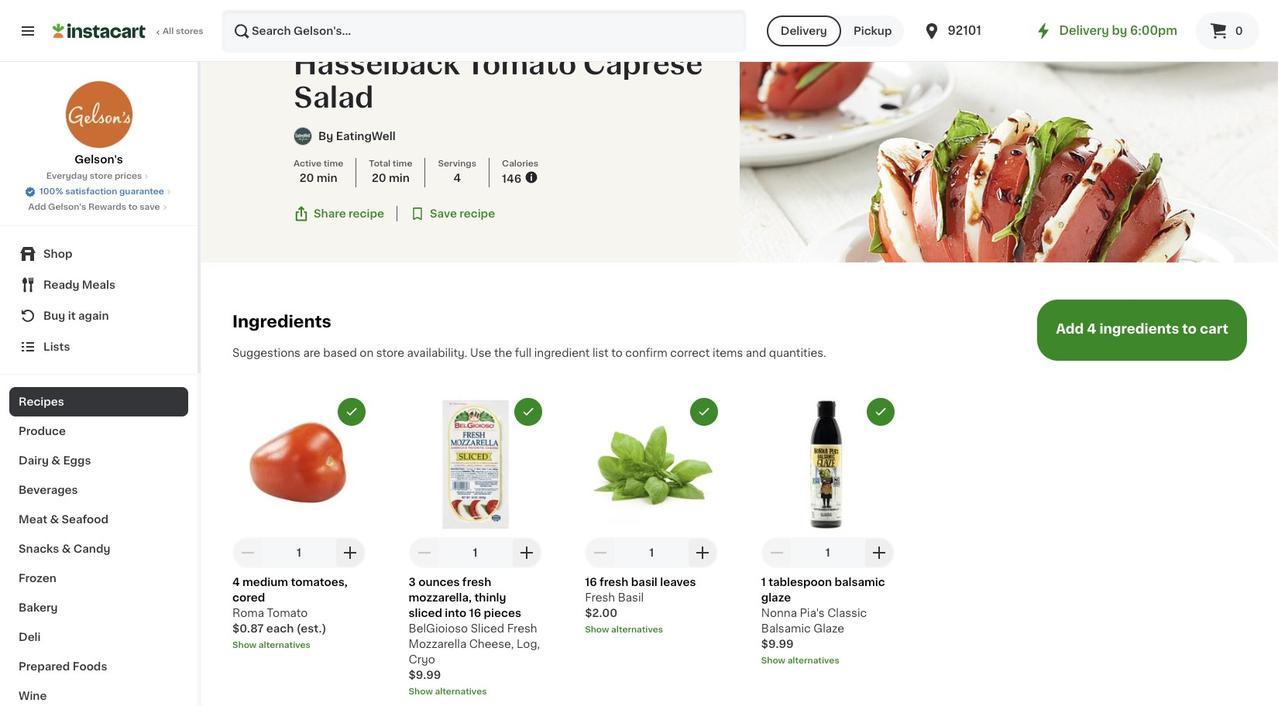 Task type: locate. For each thing, give the bounding box(es) containing it.
show
[[585, 626, 609, 635], [232, 642, 257, 650], [762, 657, 786, 666], [409, 688, 433, 697]]

show alternatives button down cheese,
[[409, 687, 542, 699]]

1 unselect item image from the left
[[521, 405, 535, 419]]

increment quantity image for 3 ounces fresh mozzarella, thinly sliced into 16 pieces
[[517, 544, 536, 563]]

service type group
[[767, 15, 905, 46]]

alternatives down basil
[[611, 626, 663, 635]]

4 medium tomatoes, cored roma tomato $0.87 each (est.) show alternatives
[[232, 577, 348, 650]]

share recipe button
[[294, 206, 384, 222]]

store right on
[[376, 348, 405, 359]]

alternatives down each on the left of page
[[259, 642, 311, 650]]

1 vertical spatial $9.99
[[409, 670, 441, 681]]

show alternatives button down (est.)
[[232, 640, 366, 652]]

1 increment quantity image from the left
[[694, 544, 712, 563]]

leaves
[[660, 577, 696, 588]]

1 increment quantity image from the left
[[341, 544, 360, 563]]

0 horizontal spatial 20
[[300, 173, 314, 184]]

tomatoes,
[[291, 577, 348, 588]]

product group
[[232, 398, 366, 652], [409, 398, 542, 699], [585, 398, 719, 637], [762, 398, 895, 668]]

0 horizontal spatial unselect item image
[[345, 405, 359, 419]]

1 vertical spatial to
[[1183, 323, 1197, 336]]

hasselback
[[294, 51, 460, 78]]

16 inside 3 ounces fresh mozzarella, thinly sliced into 16 pieces belgioioso sliced fresh mozzarella cheese, log, cryo $9.99 show alternatives
[[469, 608, 481, 619]]

1 vertical spatial 16
[[469, 608, 481, 619]]

show down cryo
[[409, 688, 433, 697]]

0 vertical spatial 4
[[454, 173, 461, 184]]

instacart logo image
[[53, 22, 146, 40]]

add
[[28, 203, 46, 212], [1056, 323, 1085, 336]]

decrement quantity image for medium
[[239, 544, 257, 563]]

0 horizontal spatial decrement quantity image
[[415, 544, 434, 563]]

1 up basil at the bottom of the page
[[650, 548, 654, 559]]

time
[[324, 160, 344, 169], [393, 160, 413, 169]]

unselect item image
[[345, 405, 359, 419], [698, 405, 712, 419]]

2 min from the left
[[389, 173, 410, 184]]

1 horizontal spatial 16
[[585, 577, 597, 588]]

$0.87
[[232, 624, 264, 635]]

add down 100%
[[28, 203, 46, 212]]

3 ounces fresh mozzarella, thinly sliced into 16 pieces belgioioso sliced fresh mozzarella cheese, log, cryo $9.99 show alternatives
[[409, 577, 540, 697]]

0 horizontal spatial 4
[[232, 577, 240, 588]]

tomato down search field
[[467, 51, 577, 78]]

decrement quantity image up tablespoon
[[768, 544, 786, 563]]

deli link
[[9, 623, 188, 653]]

2 vertical spatial &
[[62, 544, 71, 555]]

92101 button
[[923, 9, 1016, 53]]

1 unselect item image from the left
[[345, 405, 359, 419]]

servings
[[438, 160, 477, 169]]

show alternatives button for (est.)
[[232, 640, 366, 652]]

20 down "active"
[[300, 173, 314, 184]]

classic
[[828, 608, 867, 619]]

1 horizontal spatial 4
[[454, 173, 461, 184]]

sliced
[[471, 624, 505, 635]]

show alternatives button down glaze
[[762, 656, 895, 668]]

recipe for share recipe
[[349, 208, 384, 219]]

None search field
[[222, 9, 747, 53]]

unselect item image
[[521, 405, 535, 419], [874, 405, 888, 419]]

show down balsamic
[[762, 657, 786, 666]]

0 horizontal spatial unselect item image
[[521, 405, 535, 419]]

1
[[297, 548, 301, 559], [473, 548, 478, 559], [650, 548, 654, 559], [826, 548, 831, 559], [762, 577, 766, 588]]

1 recipe from the left
[[349, 208, 384, 219]]

1 up tablespoon
[[826, 548, 831, 559]]

fresh up log,
[[507, 624, 538, 635]]

min down total
[[389, 173, 410, 184]]

1 horizontal spatial increment quantity image
[[517, 544, 536, 563]]

again
[[78, 311, 109, 322]]

correct
[[671, 348, 710, 359]]

nonna
[[762, 608, 797, 619]]

ingredient
[[535, 348, 590, 359]]

time inside the active time 20 min
[[324, 160, 344, 169]]

pickup button
[[842, 15, 905, 46]]

increment quantity image
[[341, 544, 360, 563], [517, 544, 536, 563]]

delivery inside button
[[781, 26, 828, 36]]

unselect item image for 3 ounces fresh mozzarella, thinly sliced into 16 pieces
[[521, 405, 535, 419]]

0 vertical spatial tomato
[[467, 51, 577, 78]]

medium
[[243, 577, 288, 588]]

2 horizontal spatial 4
[[1088, 323, 1097, 336]]

time for total time 20 min
[[393, 160, 413, 169]]

list
[[593, 348, 609, 359]]

0 horizontal spatial recipe
[[349, 208, 384, 219]]

delivery for delivery
[[781, 26, 828, 36]]

min inside the active time 20 min
[[317, 173, 338, 184]]

meals
[[82, 280, 115, 291]]

2 20 from the left
[[372, 173, 386, 184]]

decrement quantity image
[[415, 544, 434, 563], [768, 544, 786, 563]]

unselect item image down correct
[[698, 405, 712, 419]]

1 inside 1 tablespoon balsamic glaze nonna pia's classic balsamic glaze $9.99 show alternatives
[[762, 577, 766, 588]]

1 up thinly
[[473, 548, 478, 559]]

rewards
[[88, 203, 126, 212]]

fresh inside 16 fresh basil leaves fresh basil $2.00 show alternatives
[[585, 593, 615, 604]]

gelson's down 100%
[[48, 203, 86, 212]]

0 horizontal spatial time
[[324, 160, 344, 169]]

add left "ingredients"
[[1056, 323, 1085, 336]]

& for meat
[[50, 515, 59, 525]]

0 horizontal spatial $9.99
[[409, 670, 441, 681]]

alternatives down glaze
[[788, 657, 840, 666]]

increment quantity image for 16 fresh basil leaves
[[694, 544, 712, 563]]

0 horizontal spatial fresh
[[507, 624, 538, 635]]

unselect item image down based
[[345, 405, 359, 419]]

16 right into
[[469, 608, 481, 619]]

& left eggs
[[51, 456, 60, 467]]

0 vertical spatial &
[[51, 456, 60, 467]]

1 horizontal spatial fresh
[[600, 577, 629, 588]]

decrement quantity image for tablespoon
[[768, 544, 786, 563]]

fresh up thinly
[[463, 577, 492, 588]]

0 horizontal spatial decrement quantity image
[[239, 544, 257, 563]]

gelson's
[[75, 154, 123, 165], [48, 203, 86, 212]]

1 horizontal spatial unselect item image
[[874, 405, 888, 419]]

to left save at the left of page
[[128, 203, 138, 212]]

alternatives down cryo
[[435, 688, 487, 697]]

unselect item image for 4 medium tomatoes, cored
[[345, 405, 359, 419]]

2 fresh from the left
[[600, 577, 629, 588]]

4 inside 4 medium tomatoes, cored roma tomato $0.87 each (est.) show alternatives
[[232, 577, 240, 588]]

4 left "ingredients"
[[1088, 323, 1097, 336]]

1 horizontal spatial store
[[376, 348, 405, 359]]

0 vertical spatial add
[[28, 203, 46, 212]]

pia's
[[800, 608, 825, 619]]

to
[[128, 203, 138, 212], [1183, 323, 1197, 336], [612, 348, 623, 359]]

decrement quantity image up 3
[[415, 544, 434, 563]]

0 horizontal spatial 16
[[469, 608, 481, 619]]

1 20 from the left
[[300, 173, 314, 184]]

recipe inside share recipe "button"
[[349, 208, 384, 219]]

100%
[[40, 188, 63, 196]]

1 for basil
[[650, 548, 654, 559]]

1 up the glaze
[[762, 577, 766, 588]]

fresh up basil
[[600, 577, 629, 588]]

20 down total
[[372, 173, 386, 184]]

1 horizontal spatial min
[[389, 173, 410, 184]]

20
[[300, 173, 314, 184], [372, 173, 386, 184]]

4 down servings
[[454, 173, 461, 184]]

92101
[[948, 25, 982, 36]]

produce link
[[9, 417, 188, 446]]

0 horizontal spatial increment quantity image
[[341, 544, 360, 563]]

decrement quantity image up medium
[[239, 544, 257, 563]]

100% satisfaction guarantee
[[40, 188, 164, 196]]

confirm
[[626, 348, 668, 359]]

Search field
[[223, 11, 745, 51]]

prepared
[[19, 662, 70, 673]]

recipe right 'share'
[[349, 208, 384, 219]]

1 horizontal spatial unselect item image
[[698, 405, 712, 419]]

to inside button
[[1183, 323, 1197, 336]]

basil
[[618, 593, 644, 604]]

time inside total time 20 min
[[393, 160, 413, 169]]

increment quantity image
[[694, 544, 712, 563], [870, 544, 889, 563]]

1 fresh from the left
[[463, 577, 492, 588]]

2 time from the left
[[393, 160, 413, 169]]

1 horizontal spatial increment quantity image
[[870, 544, 889, 563]]

0 vertical spatial 16
[[585, 577, 597, 588]]

salad
[[294, 85, 374, 112]]

1 horizontal spatial 20
[[372, 173, 386, 184]]

tomato up each on the left of page
[[267, 608, 308, 619]]

0 horizontal spatial increment quantity image
[[694, 544, 712, 563]]

4 up cored
[[232, 577, 240, 588]]

gelson's up everyday store prices link
[[75, 154, 123, 165]]

quantities.
[[769, 348, 827, 359]]

2 unselect item image from the left
[[698, 405, 712, 419]]

1 horizontal spatial decrement quantity image
[[591, 544, 610, 563]]

2 decrement quantity image from the left
[[768, 544, 786, 563]]

tomato inside hasselback tomato caprese salad
[[467, 51, 577, 78]]

2 vertical spatial to
[[612, 348, 623, 359]]

pieces
[[484, 608, 522, 619]]

$2.00
[[585, 608, 618, 619]]

meat
[[19, 515, 47, 525]]

hasselback tomato caprese salad image
[[740, 7, 1279, 263]]

1 decrement quantity image from the left
[[415, 544, 434, 563]]

2 recipe from the left
[[460, 208, 495, 219]]

0 horizontal spatial fresh
[[463, 577, 492, 588]]

100% satisfaction guarantee button
[[24, 183, 174, 198]]

share recipe
[[314, 208, 384, 219]]

caprese
[[584, 51, 703, 78]]

alternatives inside 1 tablespoon balsamic glaze nonna pia's classic balsamic glaze $9.99 show alternatives
[[788, 657, 840, 666]]

1 horizontal spatial delivery
[[1060, 25, 1110, 36]]

0 horizontal spatial tomato
[[267, 608, 308, 619]]

increment quantity image up the balsamic
[[870, 544, 889, 563]]

4 inside servings 4
[[454, 173, 461, 184]]

& right "meat"
[[50, 515, 59, 525]]

show down $0.87 at the bottom left
[[232, 642, 257, 650]]

decrement quantity image
[[239, 544, 257, 563], [591, 544, 610, 563]]

0 vertical spatial $9.99
[[762, 639, 794, 650]]

fresh up $2.00
[[585, 593, 615, 604]]

unselect item image for 16 fresh basil leaves
[[698, 405, 712, 419]]

1 time from the left
[[324, 160, 344, 169]]

1 vertical spatial &
[[50, 515, 59, 525]]

1 for balsamic
[[826, 548, 831, 559]]

146
[[502, 174, 522, 185]]

4
[[454, 173, 461, 184], [1088, 323, 1097, 336], [232, 577, 240, 588]]

$9.99
[[762, 639, 794, 650], [409, 670, 441, 681]]

suggestions
[[232, 348, 301, 359]]

total time 20 min
[[369, 160, 413, 184]]

fresh
[[463, 577, 492, 588], [600, 577, 629, 588]]

16 up $2.00
[[585, 577, 597, 588]]

show inside 3 ounces fresh mozzarella, thinly sliced into 16 pieces belgioioso sliced fresh mozzarella cheese, log, cryo $9.99 show alternatives
[[409, 688, 433, 697]]

2 vertical spatial 4
[[232, 577, 240, 588]]

use
[[470, 348, 492, 359]]

dairy
[[19, 456, 49, 467]]

1 vertical spatial add
[[1056, 323, 1085, 336]]

show down $2.00
[[585, 626, 609, 635]]

and
[[746, 348, 767, 359]]

save
[[430, 208, 457, 219]]

min inside total time 20 min
[[389, 173, 410, 184]]

1 vertical spatial tomato
[[267, 608, 308, 619]]

4 product group from the left
[[762, 398, 895, 668]]

mozzarella,
[[409, 593, 472, 604]]

4 inside add 4 ingredients to cart button
[[1088, 323, 1097, 336]]

& left candy
[[62, 544, 71, 555]]

1 horizontal spatial add
[[1056, 323, 1085, 336]]

2 decrement quantity image from the left
[[591, 544, 610, 563]]

0 horizontal spatial store
[[90, 172, 113, 181]]

alternatives inside 4 medium tomatoes, cored roma tomato $0.87 each (est.) show alternatives
[[259, 642, 311, 650]]

show alternatives button
[[585, 625, 719, 637], [232, 640, 366, 652], [762, 656, 895, 668], [409, 687, 542, 699]]

delivery left pickup at top right
[[781, 26, 828, 36]]

20 inside total time 20 min
[[372, 173, 386, 184]]

increment quantity image up leaves
[[694, 544, 712, 563]]

store up '100% satisfaction guarantee' 'button'
[[90, 172, 113, 181]]

to left cart in the right top of the page
[[1183, 323, 1197, 336]]

1 vertical spatial fresh
[[507, 624, 538, 635]]

0 horizontal spatial delivery
[[781, 26, 828, 36]]

time right total
[[393, 160, 413, 169]]

1 horizontal spatial $9.99
[[762, 639, 794, 650]]

alternatives inside 3 ounces fresh mozzarella, thinly sliced into 16 pieces belgioioso sliced fresh mozzarella cheese, log, cryo $9.99 show alternatives
[[435, 688, 487, 697]]

show alternatives button for alternatives
[[585, 625, 719, 637]]

20 inside the active time 20 min
[[300, 173, 314, 184]]

1 horizontal spatial time
[[393, 160, 413, 169]]

3 product group from the left
[[585, 398, 719, 637]]

1 horizontal spatial recipe
[[460, 208, 495, 219]]

time right "active"
[[324, 160, 344, 169]]

to right list
[[612, 348, 623, 359]]

increment quantity image up the tomatoes,
[[341, 544, 360, 563]]

$9.99 down cryo
[[409, 670, 441, 681]]

16 inside 16 fresh basil leaves fresh basil $2.00 show alternatives
[[585, 577, 597, 588]]

decrement quantity image up $2.00
[[591, 544, 610, 563]]

2 increment quantity image from the left
[[517, 544, 536, 563]]

& for snacks
[[62, 544, 71, 555]]

0 horizontal spatial add
[[28, 203, 46, 212]]

show alternatives button for pieces
[[409, 687, 542, 699]]

show alternatives button down basil
[[585, 625, 719, 637]]

min for total time 20 min
[[389, 173, 410, 184]]

1 vertical spatial store
[[376, 348, 405, 359]]

4 for add
[[1088, 323, 1097, 336]]

4 for servings
[[454, 173, 461, 184]]

1 horizontal spatial tomato
[[467, 51, 577, 78]]

1 horizontal spatial decrement quantity image
[[768, 544, 786, 563]]

delivery for delivery by 6:00pm
[[1060, 25, 1110, 36]]

2 horizontal spatial to
[[1183, 323, 1197, 336]]

&
[[51, 456, 60, 467], [50, 515, 59, 525], [62, 544, 71, 555]]

1 decrement quantity image from the left
[[239, 544, 257, 563]]

recipe right save
[[460, 208, 495, 219]]

min
[[317, 173, 338, 184], [389, 173, 410, 184]]

frozen
[[19, 573, 56, 584]]

2 increment quantity image from the left
[[870, 544, 889, 563]]

1 horizontal spatial fresh
[[585, 593, 615, 604]]

1 min from the left
[[317, 173, 338, 184]]

0 vertical spatial store
[[90, 172, 113, 181]]

min down "active"
[[317, 173, 338, 184]]

delivery left by
[[1060, 25, 1110, 36]]

0 vertical spatial to
[[128, 203, 138, 212]]

0 button
[[1197, 12, 1260, 50]]

deli
[[19, 632, 41, 643]]

0 vertical spatial gelson's
[[75, 154, 123, 165]]

$9.99 down balsamic
[[762, 639, 794, 650]]

2 unselect item image from the left
[[874, 405, 888, 419]]

suggestions are based on store availability. use the full ingredient list to confirm correct items and quantities.
[[232, 348, 827, 359]]

wine link
[[9, 682, 188, 707]]

1 vertical spatial 4
[[1088, 323, 1097, 336]]

increment quantity image up the pieces
[[517, 544, 536, 563]]

recipe
[[349, 208, 384, 219], [460, 208, 495, 219]]

beverages link
[[9, 476, 188, 505]]

1 up the tomatoes,
[[297, 548, 301, 559]]

0 vertical spatial fresh
[[585, 593, 615, 604]]

add inside button
[[1056, 323, 1085, 336]]

0 horizontal spatial to
[[128, 203, 138, 212]]

prepared foods link
[[9, 653, 188, 682]]

show inside 16 fresh basil leaves fresh basil $2.00 show alternatives
[[585, 626, 609, 635]]

calories
[[502, 160, 539, 169]]

0 horizontal spatial min
[[317, 173, 338, 184]]

recipe inside save recipe button
[[460, 208, 495, 219]]

dairy & eggs
[[19, 456, 91, 467]]



Task type: vqa. For each thing, say whether or not it's contained in the screenshot.


Task type: describe. For each thing, give the bounding box(es) containing it.
recipes
[[19, 397, 64, 408]]

the
[[494, 348, 512, 359]]

frozen link
[[9, 564, 188, 594]]

recipes link
[[9, 387, 188, 417]]

seafood
[[62, 515, 109, 525]]

sliced
[[409, 608, 442, 619]]

show alternatives button for glaze
[[762, 656, 895, 668]]

cheese,
[[469, 639, 514, 650]]

balsamic
[[835, 577, 886, 588]]

everyday
[[46, 172, 88, 181]]

items
[[713, 348, 743, 359]]

tomato inside 4 medium tomatoes, cored roma tomato $0.87 each (est.) show alternatives
[[267, 608, 308, 619]]

delivery by 6:00pm link
[[1035, 22, 1178, 40]]

thinly
[[475, 593, 506, 604]]

show inside 4 medium tomatoes, cored roma tomato $0.87 each (est.) show alternatives
[[232, 642, 257, 650]]

min for active time 20 min
[[317, 173, 338, 184]]

2 product group from the left
[[409, 398, 542, 699]]

fresh inside 3 ounces fresh mozzarella, thinly sliced into 16 pieces belgioioso sliced fresh mozzarella cheese, log, cryo $9.99 show alternatives
[[507, 624, 538, 635]]

save
[[140, 203, 160, 212]]

cryo
[[409, 655, 435, 666]]

increment quantity image for 1 tablespoon balsamic glaze
[[870, 544, 889, 563]]

& for dairy
[[51, 456, 60, 467]]

ingredients
[[232, 314, 332, 330]]

prepared foods
[[19, 662, 107, 673]]

into
[[445, 608, 467, 619]]

bakery
[[19, 603, 58, 614]]

full
[[515, 348, 532, 359]]

glaze
[[814, 624, 845, 635]]

buy
[[43, 311, 65, 322]]

eggs
[[63, 456, 91, 467]]

shop
[[43, 249, 72, 260]]

snacks
[[19, 544, 59, 555]]

meat & seafood link
[[9, 505, 188, 535]]

1 product group from the left
[[232, 398, 366, 652]]

meat & seafood
[[19, 515, 109, 525]]

$9.99 inside 3 ounces fresh mozzarella, thinly sliced into 16 pieces belgioioso sliced fresh mozzarella cheese, log, cryo $9.99 show alternatives
[[409, 670, 441, 681]]

buy it again
[[43, 311, 109, 322]]

servings 4
[[438, 160, 477, 184]]

satisfaction
[[65, 188, 117, 196]]

show inside 1 tablespoon balsamic glaze nonna pia's classic balsamic glaze $9.99 show alternatives
[[762, 657, 786, 666]]

ready meals button
[[9, 270, 188, 301]]

to for rewards
[[128, 203, 138, 212]]

to for ingredients
[[1183, 323, 1197, 336]]

total
[[369, 160, 391, 169]]

add for add 4 ingredients to cart
[[1056, 323, 1085, 336]]

by eatingwell
[[319, 131, 396, 142]]

decrement quantity image for fresh
[[591, 544, 610, 563]]

belgioioso
[[409, 624, 468, 635]]

it
[[68, 311, 76, 322]]

16 fresh basil leaves fresh basil $2.00 show alternatives
[[585, 577, 696, 635]]

decrement quantity image for ounces
[[415, 544, 434, 563]]

$9.99 inside 1 tablespoon balsamic glaze nonna pia's classic balsamic glaze $9.99 show alternatives
[[762, 639, 794, 650]]

dairy & eggs link
[[9, 446, 188, 476]]

1 horizontal spatial to
[[612, 348, 623, 359]]

ingredients
[[1100, 323, 1180, 336]]

save recipe
[[430, 208, 495, 219]]

alternatives inside 16 fresh basil leaves fresh basil $2.00 show alternatives
[[611, 626, 663, 635]]

gelson's logo image
[[65, 81, 133, 149]]

cored
[[232, 593, 265, 604]]

glaze
[[762, 593, 791, 604]]

0
[[1236, 26, 1244, 36]]

20 for total time 20 min
[[372, 173, 386, 184]]

on
[[360, 348, 374, 359]]

1 for tomatoes,
[[297, 548, 301, 559]]

mozzarella
[[409, 639, 467, 650]]

1 for fresh
[[473, 548, 478, 559]]

snacks & candy link
[[9, 535, 188, 564]]

ready meals link
[[9, 270, 188, 301]]

unselect item image for 1 tablespoon balsamic glaze
[[874, 405, 888, 419]]

add for add gelson's rewards to save
[[28, 203, 46, 212]]

based
[[323, 348, 357, 359]]

are
[[303, 348, 321, 359]]

active
[[294, 160, 322, 169]]

20 for active time 20 min
[[300, 173, 314, 184]]

eatingwell
[[336, 131, 396, 142]]

save recipe button
[[410, 206, 495, 222]]

beverages
[[19, 485, 78, 496]]

basil
[[631, 577, 658, 588]]

balsamic
[[762, 624, 811, 635]]

roma
[[232, 608, 264, 619]]

1 vertical spatial gelson's
[[48, 203, 86, 212]]

6:00pm
[[1131, 25, 1178, 36]]

time for active time 20 min
[[324, 160, 344, 169]]

add gelson's rewards to save
[[28, 203, 160, 212]]

increment quantity image for 4 medium tomatoes, cored
[[341, 544, 360, 563]]

fresh inside 3 ounces fresh mozzarella, thinly sliced into 16 pieces belgioioso sliced fresh mozzarella cheese, log, cryo $9.99 show alternatives
[[463, 577, 492, 588]]

(est.)
[[297, 624, 327, 635]]

guarantee
[[119, 188, 164, 196]]

gelson's link
[[65, 81, 133, 167]]

lists link
[[9, 332, 188, 363]]

add gelson's rewards to save link
[[28, 201, 169, 214]]

cart
[[1200, 323, 1229, 336]]

delivery button
[[767, 15, 842, 46]]

buy it again link
[[9, 301, 188, 332]]

1 tablespoon balsamic glaze nonna pia's classic balsamic glaze $9.99 show alternatives
[[762, 577, 886, 666]]

share
[[314, 208, 346, 219]]

active time 20 min
[[294, 160, 344, 184]]

tablespoon
[[769, 577, 832, 588]]

snacks & candy
[[19, 544, 110, 555]]

recipe for save recipe
[[460, 208, 495, 219]]

fresh inside 16 fresh basil leaves fresh basil $2.00 show alternatives
[[600, 577, 629, 588]]

candy
[[73, 544, 110, 555]]

bakery link
[[9, 594, 188, 623]]

add 4 ingredients to cart
[[1056, 323, 1229, 336]]

add 4 ingredients to cart button
[[1038, 300, 1248, 361]]

wine
[[19, 691, 47, 702]]

3
[[409, 577, 416, 588]]

lists
[[43, 342, 70, 353]]

by
[[319, 131, 334, 142]]

foods
[[73, 662, 107, 673]]

all stores
[[163, 27, 204, 36]]



